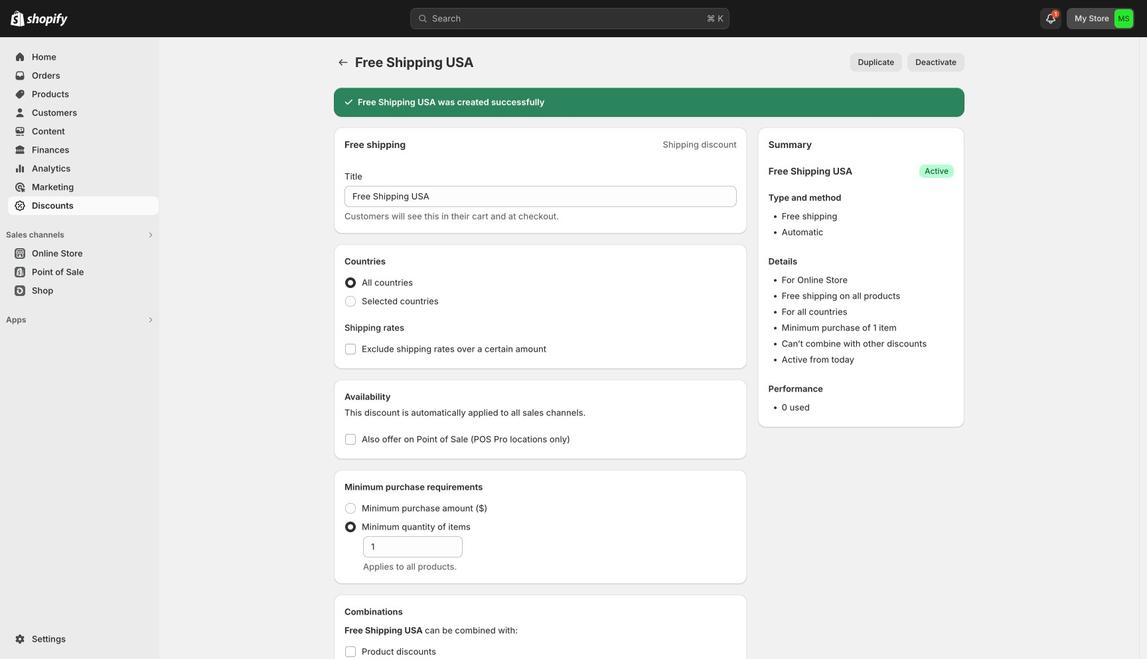 Task type: describe. For each thing, give the bounding box(es) containing it.
shopify image
[[11, 10, 25, 26]]



Task type: vqa. For each thing, say whether or not it's contained in the screenshot.
left Shopify IMAGE
yes



Task type: locate. For each thing, give the bounding box(es) containing it.
my store image
[[1115, 9, 1133, 28]]

shopify image
[[27, 13, 68, 26]]

None text field
[[345, 186, 737, 207], [363, 537, 463, 558], [345, 186, 737, 207], [363, 537, 463, 558]]



